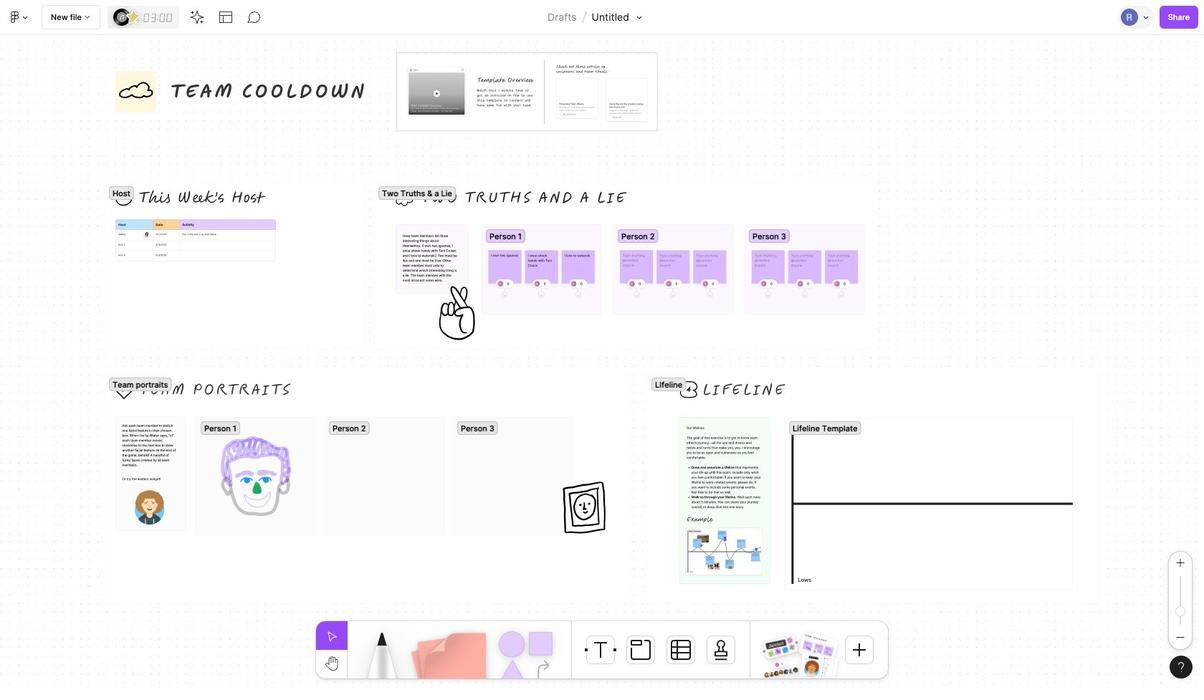 Task type: locate. For each thing, give the bounding box(es) containing it.
view comments image
[[247, 10, 262, 24]]

main toolbar region
[[0, 0, 1205, 35]]



Task type: describe. For each thing, give the bounding box(es) containing it.
File name text field
[[591, 8, 630, 27]]

multiplayer tools image
[[1142, 0, 1153, 34]]

team cooldown image
[[799, 633, 839, 663]]



Task type: vqa. For each thing, say whether or not it's contained in the screenshot.
Search 32 image
no



